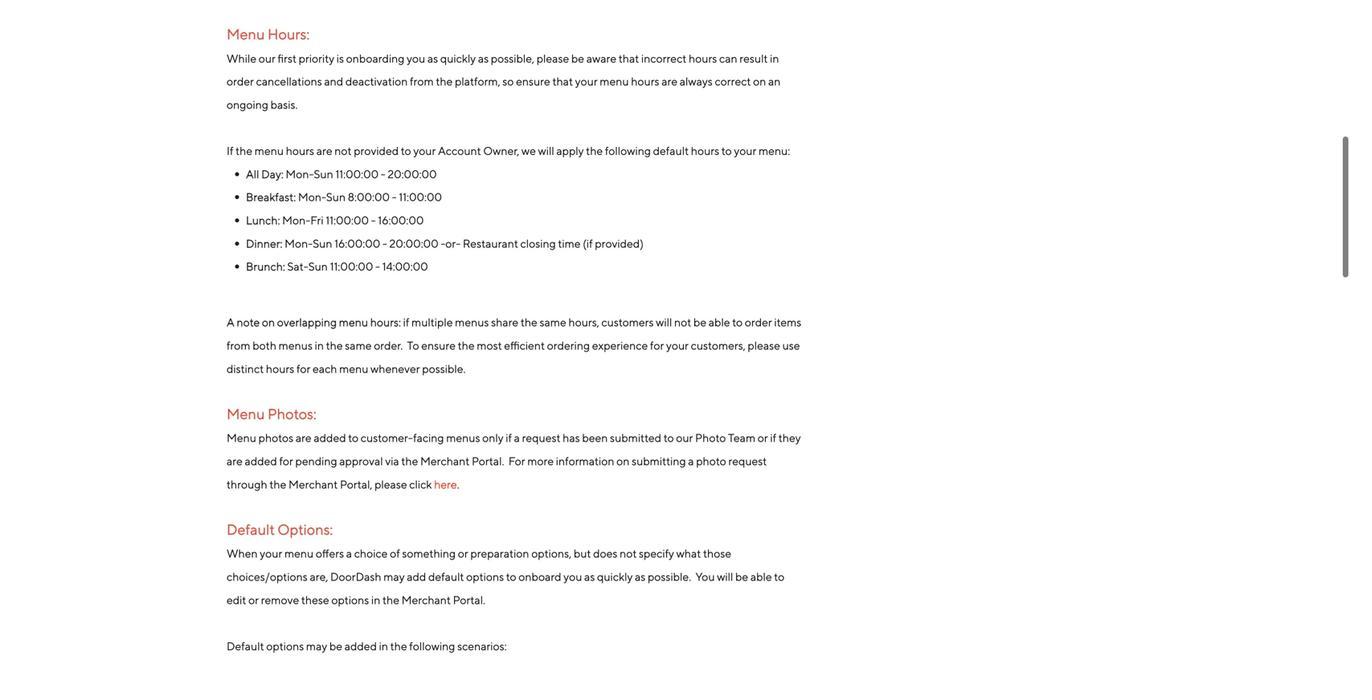 Task type: locate. For each thing, give the bounding box(es) containing it.
0 vertical spatial you
[[407, 52, 425, 65]]

0 vertical spatial possible.
[[422, 362, 466, 376]]

0 vertical spatial menu
[[227, 25, 265, 43]]

1 horizontal spatial for
[[297, 362, 311, 376]]

0 vertical spatial not
[[335, 144, 352, 158]]

1 vertical spatial added
[[245, 455, 277, 468]]

1 vertical spatial a
[[688, 455, 694, 468]]

hours up all day: mon-sun 11:00:00 - 20:00:00
[[286, 144, 314, 158]]

menu for menu photos:
[[227, 405, 265, 423]]

0 horizontal spatial quickly
[[440, 52, 476, 65]]

you down but
[[564, 571, 582, 584]]

16:00:00 down the 8:00:00
[[378, 214, 424, 227]]

as down 'specify'
[[635, 571, 646, 584]]

please right possible,
[[537, 52, 569, 65]]

been
[[582, 432, 608, 445]]

menu for menu hours:
[[227, 25, 265, 43]]

menu left photos
[[227, 432, 256, 445]]

11:00:00
[[335, 168, 379, 181], [399, 191, 442, 204], [326, 214, 369, 227], [330, 260, 373, 273]]

1 vertical spatial ensure
[[421, 339, 456, 352]]

2 vertical spatial or
[[248, 594, 259, 607]]

overlapping
[[277, 316, 337, 329]]

2 vertical spatial menus
[[446, 432, 480, 445]]

menu
[[600, 75, 629, 88], [255, 144, 284, 158], [339, 316, 368, 329], [339, 362, 368, 376], [284, 548, 314, 561]]

2 horizontal spatial will
[[717, 571, 733, 584]]

1 horizontal spatial may
[[384, 571, 405, 584]]

merchant down the add
[[402, 594, 451, 607]]

2 vertical spatial on
[[617, 455, 630, 468]]

you inside 'while our first priority is onboarding you as quickly as possible, please be aware that incorrect hours can result in order cancellations and deactivation from the platform, so ensure that your menu hours are always correct on an ongoing basis.'
[[407, 52, 425, 65]]

not
[[335, 144, 352, 158], [674, 316, 691, 329], [620, 548, 637, 561]]

on left an
[[753, 75, 766, 88]]

your
[[575, 75, 598, 88], [413, 144, 436, 158], [734, 144, 757, 158], [666, 339, 689, 352], [260, 548, 282, 561]]

0 vertical spatial default
[[227, 521, 275, 538]]

please
[[537, 52, 569, 65], [748, 339, 780, 352], [375, 478, 407, 491]]

a right offers
[[346, 548, 352, 561]]

1 horizontal spatial order
[[745, 316, 772, 329]]

2 horizontal spatial on
[[753, 75, 766, 88]]

0 horizontal spatial for
[[279, 455, 293, 468]]

1 horizontal spatial ensure
[[516, 75, 550, 88]]

0 horizontal spatial default
[[428, 571, 464, 584]]

an
[[768, 75, 781, 88]]

provided
[[354, 144, 399, 158]]

from inside 'while our first priority is onboarding you as quickly as possible, please be aware that incorrect hours can result in order cancellations and deactivation from the platform, so ensure that your menu hours are always correct on an ongoing basis.'
[[410, 75, 434, 88]]

menus down overlapping
[[279, 339, 313, 352]]

hours inside f multiple menus share the same hours, customers will not be able to order items from both menus in the same order.  to ensure the most efficient ordering experience for your customers, please use distinct hours for each menu whenever possible.
[[266, 362, 294, 376]]

1 vertical spatial possible.
[[648, 571, 691, 584]]

same up ordering
[[540, 316, 566, 329]]

please down via
[[375, 478, 407, 491]]

be
[[571, 52, 584, 65], [694, 316, 707, 329], [735, 571, 748, 584], [329, 640, 342, 653]]

or right team on the right of the page
[[758, 432, 768, 445]]

while our first priority is onboarding you as quickly as possible, please be aware that incorrect hours can result in order cancellations and deactivation from the platform, so ensure that your menu hours are always correct on an ongoing basis.
[[227, 52, 781, 111]]

1 menu from the top
[[227, 25, 265, 43]]

1 vertical spatial from
[[227, 339, 250, 352]]

1 horizontal spatial our
[[676, 432, 693, 445]]

for
[[650, 339, 664, 352], [297, 362, 311, 376], [279, 455, 293, 468]]

order left "items"
[[745, 316, 772, 329]]

- right the 8:00:00
[[392, 191, 397, 204]]

merchant up here link
[[420, 455, 470, 468]]

1 vertical spatial please
[[748, 339, 780, 352]]

1 horizontal spatial quickly
[[597, 571, 633, 584]]

a left photo at the bottom right of page
[[688, 455, 694, 468]]

options down doordash on the left bottom of the page
[[331, 594, 369, 607]]

customer-
[[361, 432, 413, 445]]

or right edit
[[248, 594, 259, 607]]

doordash
[[330, 571, 381, 584]]

1 vertical spatial quickly
[[597, 571, 633, 584]]

0 horizontal spatial a
[[346, 548, 352, 561]]

0 vertical spatial ensure
[[516, 75, 550, 88]]

in
[[770, 52, 779, 65], [315, 339, 324, 352], [371, 594, 380, 607], [379, 640, 388, 653]]

11:00:00 up the 8:00:00
[[335, 168, 379, 181]]

mon- for lunch:
[[282, 214, 310, 227]]

on
[[753, 75, 766, 88], [262, 316, 275, 329], [617, 455, 630, 468]]

menus inside menu photos are added to customer-facing menus only if a request has been submitted to our photo team or if they are added for pending approval via the merchant portal.  for more information on submitting a photo request through the merchant portal, please click
[[446, 432, 480, 445]]

are down incorrect
[[662, 75, 678, 88]]

hours up the always
[[689, 52, 717, 65]]

the up efficient
[[521, 316, 538, 329]]

possible. down 'multiple'
[[422, 362, 466, 376]]

- down the 8:00:00
[[371, 214, 376, 227]]

request down team on the right of the page
[[729, 455, 767, 468]]

1 default from the top
[[227, 521, 275, 538]]

- for 11:00:00
[[392, 191, 397, 204]]

your inside f multiple menus share the same hours, customers will not be able to order items from both menus in the same order.  to ensure the most efficient ordering experience for your customers, please use distinct hours for each menu whenever possible.
[[666, 339, 689, 352]]

your down aware
[[575, 75, 598, 88]]

those
[[703, 548, 732, 561]]

0 vertical spatial a
[[514, 432, 520, 445]]

portal,
[[340, 478, 373, 491]]

photo
[[696, 455, 726, 468]]

0 vertical spatial quickly
[[440, 52, 476, 65]]

mon- right day:
[[286, 168, 314, 181]]

dinner: mon-sun 16:00:00 - 20:00:00 -or- restaurant closing time (if provided)
[[246, 237, 644, 250]]

ensure inside 'while our first priority is onboarding you as quickly as possible, please be aware that incorrect hours can result in order cancellations and deactivation from the platform, so ensure that your menu hours are always correct on an ongoing basis.'
[[516, 75, 550, 88]]

not inside f multiple menus share the same hours, customers will not be able to order items from both menus in the same order.  to ensure the most efficient ordering experience for your customers, please use distinct hours for each menu whenever possible.
[[674, 316, 691, 329]]

1 horizontal spatial following
[[605, 144, 651, 158]]

possible. inside f multiple menus share the same hours, customers will not be able to order items from both menus in the same order.  to ensure the most efficient ordering experience for your customers, please use distinct hours for each menu whenever possible.
[[422, 362, 466, 376]]

request up more
[[522, 432, 561, 445]]

choices/options
[[227, 571, 308, 584]]

merchant down pending
[[289, 478, 338, 491]]

all day: mon-sun 11:00:00 - 20:00:00
[[246, 168, 437, 181]]

through
[[227, 478, 267, 491]]

please inside menu photos are added to customer-facing menus only if a request has been submitted to our photo team or if they are added for pending approval via the merchant portal.  for more information on submitting a photo request through the merchant portal, please click
[[375, 478, 407, 491]]

menu up while
[[227, 25, 265, 43]]

day:
[[261, 168, 284, 181]]

f
[[406, 316, 409, 329]]

hours down both
[[266, 362, 294, 376]]

added
[[314, 432, 346, 445], [245, 455, 277, 468], [345, 640, 377, 653]]

0 vertical spatial please
[[537, 52, 569, 65]]

provided)
[[595, 237, 644, 250]]

1 vertical spatial on
[[262, 316, 275, 329]]

1 vertical spatial portal.
[[453, 594, 485, 607]]

quickly
[[440, 52, 476, 65], [597, 571, 633, 584]]

default for default options:
[[227, 521, 275, 538]]

2 horizontal spatial please
[[748, 339, 780, 352]]

share
[[491, 316, 519, 329]]

as up platform,
[[478, 52, 489, 65]]

our inside menu photos are added to customer-facing menus only if a request has been submitted to our photo team or if they are added for pending approval via the merchant portal.  for more information on submitting a photo request through the merchant portal, please click
[[676, 432, 693, 445]]

sun for 16:00:00
[[313, 237, 332, 250]]

added up through
[[245, 455, 277, 468]]

portal. inside when your menu offers a choice of something or preparation options, but does not specify what those choices/options are, doordash may add default options to onboard you as quickly as possible.  you will be able to edit or remove these options in the merchant portal.
[[453, 594, 485, 607]]

portal. up scenarios:
[[453, 594, 485, 607]]

remove
[[261, 594, 299, 607]]

0 vertical spatial added
[[314, 432, 346, 445]]

menu inside menu photos are added to customer-facing menus only if a request has been submitted to our photo team or if they are added for pending approval via the merchant portal.  for more information on submitting a photo request through the merchant portal, please click
[[227, 432, 256, 445]]

is
[[337, 52, 344, 65]]

0 horizontal spatial you
[[407, 52, 425, 65]]

a right only
[[514, 432, 520, 445]]

are up pending
[[296, 432, 312, 445]]

for down photos
[[279, 455, 293, 468]]

from up distinct
[[227, 339, 250, 352]]

1 vertical spatial that
[[553, 75, 573, 88]]

0 vertical spatial from
[[410, 75, 434, 88]]

1 horizontal spatial will
[[656, 316, 672, 329]]

ensure inside f multiple menus share the same hours, customers will not be able to order items from both menus in the same order.  to ensure the most efficient ordering experience for your customers, please use distinct hours for each menu whenever possible.
[[421, 339, 456, 352]]

0 horizontal spatial our
[[259, 52, 276, 65]]

20:00:00
[[388, 168, 437, 181], [389, 237, 439, 250]]

hours,
[[569, 316, 599, 329]]

may down these
[[306, 640, 327, 653]]

can
[[719, 52, 738, 65]]

20:00:00 up 14:00:00
[[389, 237, 439, 250]]

the up 'each'
[[326, 339, 343, 352]]

1 vertical spatial order
[[745, 316, 772, 329]]

brunch:
[[246, 260, 285, 273]]

- left 14:00:00
[[375, 260, 380, 273]]

on down 'submitted'
[[617, 455, 630, 468]]

1 horizontal spatial not
[[620, 548, 637, 561]]

for left 'each'
[[297, 362, 311, 376]]

order down while
[[227, 75, 254, 88]]

possible. down 'specify'
[[648, 571, 691, 584]]

that right aware
[[619, 52, 639, 65]]

from right deactivation at the top
[[410, 75, 434, 88]]

are up through
[[227, 455, 243, 468]]

onboard
[[519, 571, 561, 584]]

0 vertical spatial may
[[384, 571, 405, 584]]

what
[[676, 548, 701, 561]]

1 if from the left
[[506, 432, 512, 445]]

2 vertical spatial options
[[266, 640, 304, 653]]

able inside when your menu offers a choice of something or preparation options, but does not specify what those choices/options are, doordash may add default options to onboard you as quickly as possible.  you will be able to edit or remove these options in the merchant portal.
[[751, 571, 772, 584]]

2 vertical spatial for
[[279, 455, 293, 468]]

ensure down 'multiple'
[[421, 339, 456, 352]]

0 vertical spatial for
[[650, 339, 664, 352]]

1 vertical spatial you
[[564, 571, 582, 584]]

that
[[619, 52, 639, 65], [553, 75, 573, 88]]

team
[[728, 432, 756, 445]]

2 horizontal spatial for
[[650, 339, 664, 352]]

0 vertical spatial or
[[758, 432, 768, 445]]

order inside 'while our first priority is onboarding you as quickly as possible, please be aware that incorrect hours can result in order cancellations and deactivation from the platform, so ensure that your menu hours are always correct on an ongoing basis.'
[[227, 75, 254, 88]]

menu down aware
[[600, 75, 629, 88]]

hours:
[[268, 25, 310, 43]]

0 horizontal spatial request
[[522, 432, 561, 445]]

menu right 'each'
[[339, 362, 368, 376]]

2 menu from the top
[[227, 405, 265, 423]]

default down the always
[[653, 144, 689, 158]]

menus up most on the left
[[455, 316, 489, 329]]

2 default from the top
[[227, 640, 264, 653]]

hours
[[689, 52, 717, 65], [631, 75, 660, 88], [286, 144, 314, 158], [691, 144, 719, 158], [266, 362, 294, 376]]

default down something
[[428, 571, 464, 584]]

photos:
[[268, 405, 316, 423]]

basis.
[[271, 98, 298, 111]]

request
[[522, 432, 561, 445], [729, 455, 767, 468]]

2 vertical spatial will
[[717, 571, 733, 584]]

mon- right lunch:
[[282, 214, 310, 227]]

if
[[227, 144, 233, 158]]

not up all day: mon-sun 11:00:00 - 20:00:00
[[335, 144, 352, 158]]

your left 'customers,'
[[666, 339, 689, 352]]

1 vertical spatial 16:00:00
[[334, 237, 380, 250]]

the inside when your menu offers a choice of something or preparation options, but does not specify what those choices/options are, doordash may add default options to onboard you as quickly as possible.  you will be able to edit or remove these options in the merchant portal.
[[383, 594, 399, 607]]

1 horizontal spatial if
[[770, 432, 777, 445]]

1 vertical spatial default
[[227, 640, 264, 653]]

so
[[503, 75, 514, 88]]

may left the add
[[384, 571, 405, 584]]

2 horizontal spatial options
[[466, 571, 504, 584]]

0 horizontal spatial options
[[266, 640, 304, 653]]

1 horizontal spatial a
[[514, 432, 520, 445]]

0 vertical spatial default
[[653, 144, 689, 158]]

0 vertical spatial request
[[522, 432, 561, 445]]

- down "provided"
[[381, 168, 386, 181]]

1 vertical spatial our
[[676, 432, 693, 445]]

in inside f multiple menus share the same hours, customers will not be able to order items from both menus in the same order.  to ensure the most efficient ordering experience for your customers, please use distinct hours for each menu whenever possible.
[[315, 339, 324, 352]]

quickly up platform,
[[440, 52, 476, 65]]

breakfast:
[[246, 191, 296, 204]]

sat-
[[287, 260, 308, 273]]

1 vertical spatial may
[[306, 640, 327, 653]]

if left they
[[770, 432, 777, 445]]

the inside 'while our first priority is onboarding you as quickly as possible, please be aware that incorrect hours can result in order cancellations and deactivation from the platform, so ensure that your menu hours are always correct on an ongoing basis.'
[[436, 75, 453, 88]]

0 horizontal spatial order
[[227, 75, 254, 88]]

2 vertical spatial please
[[375, 478, 407, 491]]

the down of
[[383, 594, 399, 607]]

options down preparation
[[466, 571, 504, 584]]

please left use
[[748, 339, 780, 352]]

please inside 'while our first priority is onboarding you as quickly as possible, please be aware that incorrect hours can result in order cancellations and deactivation from the platform, so ensure that your menu hours are always correct on an ongoing basis.'
[[537, 52, 569, 65]]

default options may be added in the following scenarios:
[[227, 640, 509, 653]]

16:00:00 up brunch: sat-sun 11:00:00 - 14:00:00
[[334, 237, 380, 250]]

0 horizontal spatial not
[[335, 144, 352, 158]]

0 horizontal spatial ensure
[[421, 339, 456, 352]]

same left the order.
[[345, 339, 372, 352]]

default down edit
[[227, 640, 264, 653]]

0 horizontal spatial may
[[306, 640, 327, 653]]

that right so
[[553, 75, 573, 88]]

portal. down only
[[472, 455, 504, 468]]

1 vertical spatial or
[[458, 548, 468, 561]]

if the menu hours are not provided to your account owner, we will apply the following default hours to your menu:
[[227, 144, 792, 158]]

if right only
[[506, 432, 512, 445]]

your up choices/options
[[260, 548, 282, 561]]

menu inside f multiple menus share the same hours, customers will not be able to order items from both menus in the same order.  to ensure the most efficient ordering experience for your customers, please use distinct hours for each menu whenever possible.
[[339, 362, 368, 376]]

our left photo
[[676, 432, 693, 445]]

1 horizontal spatial possible.
[[648, 571, 691, 584]]

menu for menu photos are added to customer-facing menus only if a request has been submitted to our photo team or if they are added for pending approval via the merchant portal.  for more information on submitting a photo request through the merchant portal, please click
[[227, 432, 256, 445]]

as
[[428, 52, 438, 65], [478, 52, 489, 65], [584, 571, 595, 584], [635, 571, 646, 584]]

8:00:00
[[348, 191, 390, 204]]

you inside when your menu offers a choice of something or preparation options, but does not specify what those choices/options are, doordash may add default options to onboard you as quickly as possible.  you will be able to edit or remove these options in the merchant portal.
[[564, 571, 582, 584]]

2 vertical spatial a
[[346, 548, 352, 561]]

will right we
[[538, 144, 554, 158]]

lunch:
[[246, 214, 280, 227]]

2 horizontal spatial not
[[674, 316, 691, 329]]

from
[[410, 75, 434, 88], [227, 339, 250, 352]]

1 vertical spatial following
[[409, 640, 455, 653]]

sun for 11:00:00
[[308, 260, 328, 273]]

1 horizontal spatial you
[[564, 571, 582, 584]]

2 horizontal spatial or
[[758, 432, 768, 445]]

following right apply
[[605, 144, 651, 158]]

customers
[[602, 316, 654, 329]]

menu
[[227, 25, 265, 43], [227, 405, 265, 423], [227, 432, 256, 445]]

are
[[662, 75, 678, 88], [316, 144, 332, 158], [296, 432, 312, 445], [227, 455, 243, 468]]

1 horizontal spatial or
[[458, 548, 468, 561]]

added up pending
[[314, 432, 346, 445]]

pending
[[295, 455, 337, 468]]

they
[[779, 432, 801, 445]]

f multiple menus share the same hours, customers will not be able to order items from both menus in the same order.  to ensure the most efficient ordering experience for your customers, please use distinct hours for each menu whenever possible.
[[227, 316, 802, 376]]

1 vertical spatial request
[[729, 455, 767, 468]]

3 menu from the top
[[227, 432, 256, 445]]

options
[[466, 571, 504, 584], [331, 594, 369, 607], [266, 640, 304, 653]]

our left the first
[[259, 52, 276, 65]]

1 vertical spatial default
[[428, 571, 464, 584]]

options down remove
[[266, 640, 304, 653]]

0 vertical spatial order
[[227, 75, 254, 88]]

default
[[227, 521, 275, 538], [227, 640, 264, 653]]

order
[[227, 75, 254, 88], [745, 316, 772, 329]]

1 vertical spatial able
[[751, 571, 772, 584]]

a
[[514, 432, 520, 445], [688, 455, 694, 468], [346, 548, 352, 561]]

0 vertical spatial on
[[753, 75, 766, 88]]

not up 'customers,'
[[674, 316, 691, 329]]

something
[[402, 548, 456, 561]]

1 vertical spatial not
[[674, 316, 691, 329]]

2 vertical spatial not
[[620, 548, 637, 561]]

ensure right so
[[516, 75, 550, 88]]

most
[[477, 339, 502, 352]]

not right does
[[620, 548, 637, 561]]

on inside menu photos are added to customer-facing menus only if a request has been submitted to our photo team or if they are added for pending approval via the merchant portal.  for more information on submitting a photo request through the merchant portal, please click
[[617, 455, 630, 468]]

able
[[709, 316, 730, 329], [751, 571, 772, 584]]

0 vertical spatial able
[[709, 316, 730, 329]]

will right customers
[[656, 316, 672, 329]]

to
[[401, 144, 411, 158], [722, 144, 732, 158], [732, 316, 743, 329], [348, 432, 359, 445], [664, 432, 674, 445], [506, 571, 517, 584], [774, 571, 785, 584]]

1 horizontal spatial same
[[540, 316, 566, 329]]

you right onboarding
[[407, 52, 425, 65]]

2 vertical spatial added
[[345, 640, 377, 653]]

on inside 'while our first priority is onboarding you as quickly as possible, please be aware that incorrect hours can result in order cancellations and deactivation from the platform, so ensure that your menu hours are always correct on an ongoing basis.'
[[753, 75, 766, 88]]

0 vertical spatial portal.
[[472, 455, 504, 468]]

will inside f multiple menus share the same hours, customers will not be able to order items from both menus in the same order.  to ensure the most efficient ordering experience for your customers, please use distinct hours for each menu whenever possible.
[[656, 316, 672, 329]]

breakfast: mon-sun 8:00:00 - 11:00:00
[[246, 191, 442, 204]]

use
[[783, 339, 800, 352]]

2 horizontal spatial a
[[688, 455, 694, 468]]

menu photos:
[[227, 405, 319, 423]]

added down doordash on the left bottom of the page
[[345, 640, 377, 653]]

following left scenarios:
[[409, 640, 455, 653]]

11:00:00 right the 8:00:00
[[399, 191, 442, 204]]

our
[[259, 52, 276, 65], [676, 432, 693, 445]]

0 vertical spatial that
[[619, 52, 639, 65]]



Task type: vqa. For each thing, say whether or not it's contained in the screenshot.


Task type: describe. For each thing, give the bounding box(es) containing it.
photos
[[259, 432, 294, 445]]

multiple
[[412, 316, 453, 329]]

0 vertical spatial following
[[605, 144, 651, 158]]

preparation
[[471, 548, 529, 561]]

aware
[[587, 52, 617, 65]]

ongoing
[[227, 98, 268, 111]]

are inside 'while our first priority is onboarding you as quickly as possible, please be aware that incorrect hours can result in order cancellations and deactivation from the platform, so ensure that your menu hours are always correct on an ongoing basis.'
[[662, 75, 678, 88]]

.
[[457, 478, 459, 491]]

the right apply
[[586, 144, 603, 158]]

options:
[[278, 521, 333, 538]]

items
[[774, 316, 802, 329]]

in inside when your menu offers a choice of something or preparation options, but does not specify what those choices/options are, doordash may add default options to onboard you as quickly as possible.  you will be able to edit or remove these options in the merchant portal.
[[371, 594, 380, 607]]

here
[[434, 478, 457, 491]]

more
[[527, 455, 554, 468]]

default options:
[[227, 521, 336, 538]]

but
[[574, 548, 591, 561]]

first
[[278, 52, 297, 65]]

to inside f multiple menus share the same hours, customers will not be able to order items from both menus in the same order.  to ensure the most efficient ordering experience for your customers, please use distinct hours for each menu whenever possible.
[[732, 316, 743, 329]]

possible,
[[491, 52, 535, 65]]

of
[[390, 548, 400, 561]]

- for 14:00:00
[[375, 260, 380, 273]]

cancellations
[[256, 75, 322, 88]]

facing
[[413, 432, 444, 445]]

deactivation
[[345, 75, 408, 88]]

account
[[438, 144, 481, 158]]

hours:
[[370, 316, 401, 329]]

0 vertical spatial 20:00:00
[[388, 168, 437, 181]]

whenever
[[371, 362, 420, 376]]

menu left hours:
[[339, 316, 368, 329]]

a inside when your menu offers a choice of something or preparation options, but does not specify what those choices/options are, doordash may add default options to onboard you as quickly as possible.  you will be able to edit or remove these options in the merchant portal.
[[346, 548, 352, 561]]

add
[[407, 571, 426, 584]]

0 vertical spatial will
[[538, 144, 554, 158]]

1 vertical spatial 20:00:00
[[389, 237, 439, 250]]

order.
[[374, 339, 403, 352]]

information
[[556, 455, 614, 468]]

offers
[[316, 548, 344, 561]]

the right if
[[236, 144, 252, 158]]

0 vertical spatial options
[[466, 571, 504, 584]]

the down the add
[[390, 640, 407, 653]]

your inside when your menu offers a choice of something or preparation options, but does not specify what those choices/options are, doordash may add default options to onboard you as quickly as possible.  you will be able to edit or remove these options in the merchant portal.
[[260, 548, 282, 561]]

scenarios:
[[457, 640, 507, 653]]

hours down incorrect
[[631, 75, 660, 88]]

(if
[[583, 237, 593, 250]]

all
[[246, 168, 259, 181]]

brunch: sat-sun 11:00:00 - 14:00:00
[[246, 260, 430, 273]]

quickly inside 'while our first priority is onboarding you as quickly as possible, please be aware that incorrect hours can result in order cancellations and deactivation from the platform, so ensure that your menu hours are always correct on an ongoing basis.'
[[440, 52, 476, 65]]

0 vertical spatial 16:00:00
[[378, 214, 424, 227]]

as right onboarding
[[428, 52, 438, 65]]

0 vertical spatial menus
[[455, 316, 489, 329]]

0 horizontal spatial that
[[553, 75, 573, 88]]

onboarding
[[346, 52, 405, 65]]

quickly inside when your menu offers a choice of something or preparation options, but does not specify what those choices/options are, doordash may add default options to onboard you as quickly as possible.  you will be able to edit or remove these options in the merchant portal.
[[597, 571, 633, 584]]

we
[[522, 144, 536, 158]]

1 horizontal spatial that
[[619, 52, 639, 65]]

or inside menu photos are added to customer-facing menus only if a request has been submitted to our photo team or if they are added for pending approval via the merchant portal.  for more information on submitting a photo request through the merchant portal, please click
[[758, 432, 768, 445]]

lunch: mon-fri 11:00:00 - 16:00:00
[[246, 214, 424, 227]]

specify
[[639, 548, 674, 561]]

restaurant
[[463, 237, 518, 250]]

time
[[558, 237, 581, 250]]

dinner:
[[246, 237, 283, 250]]

1 vertical spatial menus
[[279, 339, 313, 352]]

are up all day: mon-sun 11:00:00 - 20:00:00
[[316, 144, 332, 158]]

submitting
[[632, 455, 686, 468]]

your inside 'while our first priority is onboarding you as quickly as possible, please be aware that incorrect hours can result in order cancellations and deactivation from the platform, so ensure that your menu hours are always correct on an ongoing basis.'
[[575, 75, 598, 88]]

each
[[313, 362, 337, 376]]

does
[[593, 548, 618, 561]]

14:00:00
[[382, 260, 428, 273]]

correct
[[715, 75, 751, 88]]

ordering
[[547, 339, 590, 352]]

1 horizontal spatial default
[[653, 144, 689, 158]]

closing
[[520, 237, 556, 250]]

in inside 'while our first priority is onboarding you as quickly as possible, please be aware that incorrect hours can result in order cancellations and deactivation from the platform, so ensure that your menu hours are always correct on an ongoing basis.'
[[770, 52, 779, 65]]

able inside f multiple menus share the same hours, customers will not be able to order items from both menus in the same order.  to ensure the most efficient ordering experience for your customers, please use distinct hours for each menu whenever possible.
[[709, 316, 730, 329]]

or-
[[446, 237, 461, 250]]

sun for 8:00:00
[[326, 191, 346, 204]]

approval
[[339, 455, 383, 468]]

- for 20:00:00
[[382, 237, 387, 250]]

from inside f multiple menus share the same hours, customers will not be able to order items from both menus in the same order.  to ensure the most efficient ordering experience for your customers, please use distinct hours for each menu whenever possible.
[[227, 339, 250, 352]]

photo
[[695, 432, 726, 445]]

order inside f multiple menus share the same hours, customers will not be able to order items from both menus in the same order.  to ensure the most efficient ordering experience for your customers, please use distinct hours for each menu whenever possible.
[[745, 316, 772, 329]]

priority
[[299, 52, 334, 65]]

may inside when your menu offers a choice of something or preparation options, but does not specify what those choices/options are, doordash may add default options to onboard you as quickly as possible.  you will be able to edit or remove these options in the merchant portal.
[[384, 571, 405, 584]]

merchant inside when your menu offers a choice of something or preparation options, but does not specify what those choices/options are, doordash may add default options to onboard you as quickly as possible.  you will be able to edit or remove these options in the merchant portal.
[[402, 594, 451, 607]]

edit
[[227, 594, 246, 607]]

a
[[227, 316, 235, 329]]

and
[[324, 75, 343, 88]]

0 horizontal spatial same
[[345, 339, 372, 352]]

apply
[[556, 144, 584, 158]]

mon- for breakfast:
[[298, 191, 326, 204]]

default inside when your menu offers a choice of something or preparation options, but does not specify what those choices/options are, doordash may add default options to onboard you as quickly as possible.  you will be able to edit or remove these options in the merchant portal.
[[428, 571, 464, 584]]

has
[[563, 432, 580, 445]]

customers,
[[691, 339, 746, 352]]

menu inside when your menu offers a choice of something or preparation options, but does not specify what those choices/options are, doordash may add default options to onboard you as quickly as possible.  you will be able to edit or remove these options in the merchant portal.
[[284, 548, 314, 561]]

choice
[[354, 548, 388, 561]]

be inside f multiple menus share the same hours, customers will not be able to order items from both menus in the same order.  to ensure the most efficient ordering experience for your customers, please use distinct hours for each menu whenever possible.
[[694, 316, 707, 329]]

menu hours:
[[227, 25, 312, 43]]

efficient
[[504, 339, 545, 352]]

0 horizontal spatial on
[[262, 316, 275, 329]]

be inside 'while our first priority is onboarding you as quickly as possible, please be aware that incorrect hours can result in order cancellations and deactivation from the platform, so ensure that your menu hours are always correct on an ongoing basis.'
[[571, 52, 584, 65]]

not inside when your menu offers a choice of something or preparation options, but does not specify what those choices/options are, doordash may add default options to onboard you as quickly as possible.  you will be able to edit or remove these options in the merchant portal.
[[620, 548, 637, 561]]

both
[[253, 339, 277, 352]]

hours left menu:
[[691, 144, 719, 158]]

please inside f multiple menus share the same hours, customers will not be able to order items from both menus in the same order.  to ensure the most efficient ordering experience for your customers, please use distinct hours for each menu whenever possible.
[[748, 339, 780, 352]]

the right via
[[401, 455, 418, 468]]

fri
[[310, 214, 324, 227]]

11:00:00 down breakfast: mon-sun 8:00:00 - 11:00:00
[[326, 214, 369, 227]]

always
[[680, 75, 713, 88]]

0 vertical spatial merchant
[[420, 455, 470, 468]]

the right through
[[270, 478, 286, 491]]

your left the account
[[413, 144, 436, 158]]

submitted
[[610, 432, 662, 445]]

0 vertical spatial same
[[540, 316, 566, 329]]

while
[[227, 52, 256, 65]]

your left menu:
[[734, 144, 757, 158]]

default for default options may be added in the following scenarios:
[[227, 640, 264, 653]]

only
[[482, 432, 504, 445]]

- for 16:00:00
[[371, 214, 376, 227]]

click
[[409, 478, 432, 491]]

via
[[385, 455, 399, 468]]

2 if from the left
[[770, 432, 777, 445]]

when your menu offers a choice of something or preparation options, but does not specify what those choices/options are, doordash may add default options to onboard you as quickly as possible.  you will be able to edit or remove these options in the merchant portal.
[[227, 548, 785, 607]]

our inside 'while our first priority is onboarding you as quickly as possible, please be aware that incorrect hours can result in order cancellations and deactivation from the platform, so ensure that your menu hours are always correct on an ongoing basis.'
[[259, 52, 276, 65]]

1 vertical spatial options
[[331, 594, 369, 607]]

1 vertical spatial merchant
[[289, 478, 338, 491]]

distinct
[[227, 362, 264, 376]]

for inside menu photos are added to customer-facing menus only if a request has been submitted to our photo team or if they are added for pending approval via the merchant portal.  for more information on submitting a photo request through the merchant portal, please click
[[279, 455, 293, 468]]

menu up day:
[[255, 144, 284, 158]]

mon- for dinner:
[[285, 237, 313, 250]]

0 horizontal spatial following
[[409, 640, 455, 653]]

menu:
[[759, 144, 790, 158]]

here .
[[434, 478, 459, 491]]

when
[[227, 548, 258, 561]]

portal. inside menu photos are added to customer-facing menus only if a request has been submitted to our photo team or if they are added for pending approval via the merchant portal.  for more information on submitting a photo request through the merchant portal, please click
[[472, 455, 504, 468]]

options,
[[531, 548, 572, 561]]

as down but
[[584, 571, 595, 584]]

owner,
[[483, 144, 519, 158]]

menu inside 'while our first priority is onboarding you as quickly as possible, please be aware that incorrect hours can result in order cancellations and deactivation from the platform, so ensure that your menu hours are always correct on an ongoing basis.'
[[600, 75, 629, 88]]

be inside when your menu offers a choice of something or preparation options, but does not specify what those choices/options are, doordash may add default options to onboard you as quickly as possible.  you will be able to edit or remove these options in the merchant portal.
[[735, 571, 748, 584]]

these
[[301, 594, 329, 607]]

platform,
[[455, 75, 500, 88]]

the left most on the left
[[458, 339, 475, 352]]

- left restaurant
[[441, 237, 446, 250]]

will inside when your menu offers a choice of something or preparation options, but does not specify what those choices/options are, doordash may add default options to onboard you as quickly as possible.  you will be able to edit or remove these options in the merchant portal.
[[717, 571, 733, 584]]

11:00:00 down the lunch: mon-fri 11:00:00 - 16:00:00
[[330, 260, 373, 273]]

menu photos are added to customer-facing menus only if a request has been submitted to our photo team or if they are added for pending approval via the merchant portal.  for more information on submitting a photo request through the merchant portal, please click
[[227, 432, 801, 491]]

possible. inside when your menu offers a choice of something or preparation options, but does not specify what those choices/options are, doordash may add default options to onboard you as quickly as possible.  you will be able to edit or remove these options in the merchant portal.
[[648, 571, 691, 584]]

experience
[[592, 339, 648, 352]]



